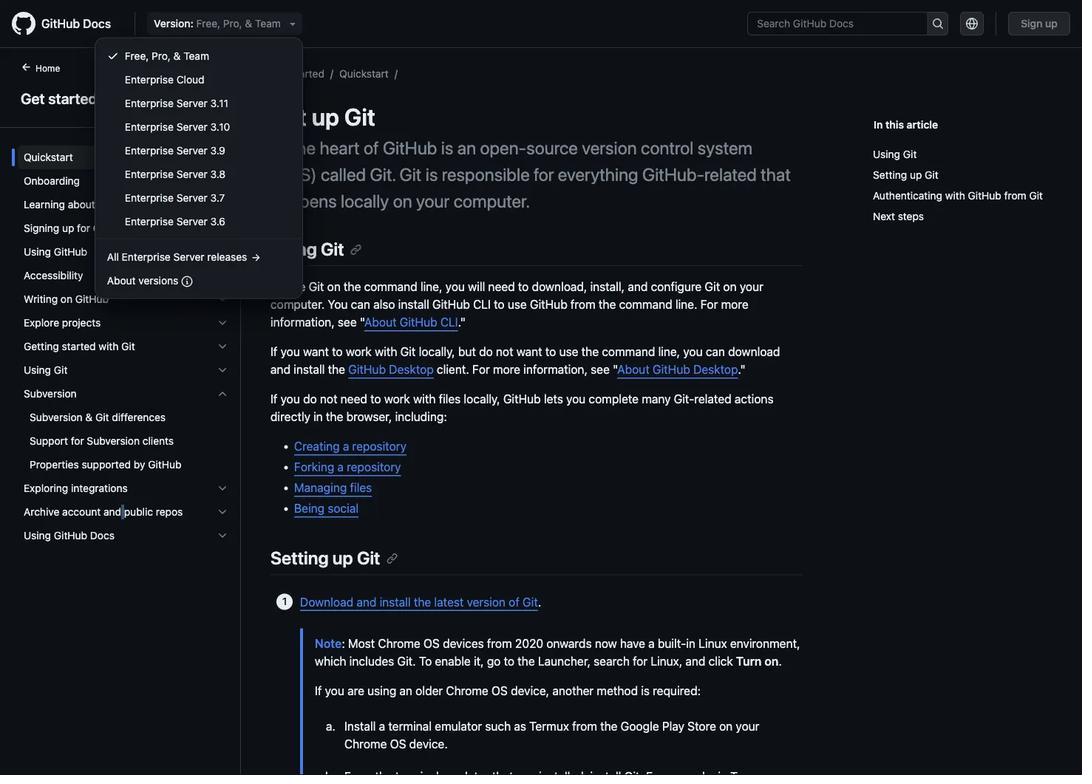 Task type: locate. For each thing, give the bounding box(es) containing it.
launcher,
[[538, 654, 591, 668]]

0 horizontal spatial pro,
[[152, 50, 171, 62]]

0 vertical spatial git.
[[370, 164, 396, 185]]

includes
[[350, 654, 394, 668]]

on inside dropdown button
[[61, 293, 73, 305]]

quickstart up set up git
[[340, 67, 389, 80]]

click
[[709, 654, 733, 668]]

and left public on the left
[[104, 506, 121, 518]]

1 vertical spatial version
[[467, 595, 506, 609]]

command up also
[[364, 280, 418, 294]]

control
[[641, 138, 694, 158]]

" up the 'complete'
[[613, 363, 618, 377]]

1 vertical spatial subversion
[[30, 412, 83, 424]]

None search field
[[748, 12, 949, 35]]

enterprise server 3.9
[[125, 144, 226, 156]]

from inside : most chrome os devices from 2020 onwards now have a built-in linux environment, which includes git. to enable it, go to the launcher, search for linux, and click
[[487, 637, 512, 651]]

0 vertical spatial need
[[488, 280, 515, 294]]

directly
[[271, 410, 311, 424]]

sc 9kayk9 0 image
[[217, 317, 229, 329], [217, 365, 229, 376], [217, 507, 229, 518], [217, 530, 229, 542]]

sc 9kayk9 0 image inside writing on github dropdown button
[[217, 294, 229, 305]]

being
[[294, 502, 325, 516]]

your
[[416, 191, 450, 212], [740, 280, 764, 294], [736, 720, 760, 734]]

you inside to use git on the command line, you will need to download, install, and configure git on your computer. you can also install github cli to use github from the command line. for more information, see "
[[446, 280, 465, 294]]

repos
[[156, 506, 183, 518]]

0 vertical spatial not
[[496, 345, 514, 359]]

setting up git link up download
[[271, 548, 398, 569]]

files
[[439, 392, 461, 407], [350, 481, 372, 495]]

0 horizontal spatial do
[[303, 392, 317, 407]]

locally, inside if you want to work with git locally, but do not want to use the command line, you can download and install the
[[419, 345, 455, 359]]

enterprise up enterprise server 3.7
[[125, 168, 174, 180]]

0 horizontal spatial files
[[350, 481, 372, 495]]

the down the install,
[[599, 298, 616, 312]]

server for 3.7
[[177, 192, 208, 204]]

from
[[1005, 190, 1027, 202], [571, 298, 596, 312], [487, 637, 512, 651], [573, 720, 597, 734]]

enterprise server 3.8
[[125, 168, 226, 180]]

from right termux
[[573, 720, 597, 734]]

0 horizontal spatial desktop
[[389, 363, 434, 377]]

now
[[595, 637, 617, 651]]

github inside dropdown button
[[75, 293, 109, 305]]

."
[[458, 316, 466, 330], [738, 363, 746, 377]]

1 vertical spatial &
[[174, 50, 181, 62]]

more right line.
[[722, 298, 749, 312]]

cli down will
[[473, 298, 491, 312]]

1 vertical spatial locally,
[[464, 392, 500, 407]]

google
[[621, 720, 659, 734]]

want up github desktop client.  for more information, see " about github desktop ."
[[517, 345, 543, 359]]

0 vertical spatial version
[[582, 138, 637, 158]]

not
[[496, 345, 514, 359], [320, 392, 338, 407]]

creating
[[294, 440, 340, 454]]

0 vertical spatial setting up git link
[[873, 165, 1047, 186]]

this
[[886, 118, 905, 131]]

get started element
[[0, 60, 241, 774]]

2 subversion element from the top
[[12, 406, 240, 477]]

desktop
[[389, 363, 434, 377], [694, 363, 738, 377]]

server for 3.9
[[177, 144, 208, 156]]

get down home
[[21, 89, 45, 107]]

git inside at the heart of github is an open-source version control system (vcs) called git. git is responsible for everything github-related that happens locally on your computer.
[[400, 164, 422, 185]]

1 horizontal spatial for
[[701, 298, 718, 312]]

started inside the "getting started with git" dropdown button
[[62, 341, 96, 353]]

the up creating a repository link
[[326, 410, 343, 424]]

sc 9kayk9 0 image for using github docs
[[217, 530, 229, 542]]

0 vertical spatial an
[[458, 138, 476, 158]]

from inside install a terminal emulator such as termux from the google play store on your chrome os device.
[[573, 720, 597, 734]]

server down enterprise server 3.10 link
[[177, 144, 208, 156]]

1 vertical spatial can
[[706, 345, 726, 359]]

accessibility
[[24, 270, 83, 282]]

in right directly
[[314, 410, 323, 424]]

1 horizontal spatial use
[[508, 298, 527, 312]]

store
[[688, 720, 717, 734]]

an left older
[[400, 684, 413, 698]]

0 vertical spatial of
[[364, 138, 379, 158]]

1 vertical spatial git.
[[397, 654, 416, 668]]

sign up
[[1021, 17, 1058, 30]]

about versions link
[[101, 269, 296, 292]]

sc 9kayk9 0 image inside using git dropdown button
[[217, 365, 229, 376]]

if you are using an older chrome os device, another method is required:
[[315, 684, 701, 698]]

github
[[41, 17, 80, 31], [383, 138, 437, 158], [969, 190, 1002, 202], [98, 199, 132, 211], [93, 222, 127, 234], [54, 246, 87, 258], [75, 293, 109, 305], [433, 298, 470, 312], [530, 298, 568, 312], [400, 316, 438, 330], [348, 363, 386, 377], [653, 363, 691, 377], [504, 392, 541, 407], [148, 459, 182, 471], [54, 530, 87, 542]]

server down the enterprise server 3.7 link
[[177, 215, 208, 227]]

differences
[[112, 412, 166, 424]]

started
[[291, 67, 325, 80], [48, 89, 97, 107], [62, 341, 96, 353]]

0 vertical spatial in
[[314, 410, 323, 424]]

for inside to use git on the command line, you will need to download, install, and configure git on your computer. you can also install github cli to use github from the command line. for more information, see "
[[701, 298, 718, 312]]

setting up git up the authenticating
[[873, 169, 939, 181]]

1 vertical spatial more
[[493, 363, 521, 377]]

0 horizontal spatial quickstart
[[24, 151, 73, 163]]

free, pro, & team link
[[101, 44, 296, 68]]

cloud
[[177, 73, 205, 85]]

with up next steps link
[[946, 190, 966, 202]]

chrome down 'install'
[[345, 737, 387, 751]]

git-
[[674, 392, 695, 407]]

creating a repository forking a repository managing files being social
[[294, 440, 407, 516]]

to right go
[[504, 654, 515, 668]]

0 vertical spatial team
[[255, 17, 281, 30]]

0 vertical spatial use
[[287, 280, 306, 294]]

server for 3.11
[[177, 97, 208, 109]]

enterprise for enterprise cloud
[[125, 73, 174, 85]]

0 vertical spatial ."
[[458, 316, 466, 330]]

your right the store
[[736, 720, 760, 734]]

0 vertical spatial work
[[346, 345, 372, 359]]

docs
[[83, 17, 111, 31], [90, 530, 115, 542]]

with
[[946, 190, 966, 202], [99, 341, 119, 353], [375, 345, 397, 359], [413, 392, 436, 407]]

up down learning about github
[[62, 222, 74, 234]]

on inside install a terminal emulator such as termux from the google play store on your chrome os device.
[[720, 720, 733, 734]]

sc 9kayk9 0 image inside the "getting started with git" dropdown button
[[217, 341, 229, 353]]

" up github desktop link
[[360, 316, 365, 330]]

4 sc 9kayk9 0 image from the top
[[217, 530, 229, 542]]

more inside to use git on the command line, you will need to download, install, and configure git on your computer. you can also install github cli to use github from the command line. for more information, see "
[[722, 298, 749, 312]]

using git down happens
[[271, 239, 344, 260]]

method
[[597, 684, 638, 698]]

0 horizontal spatial get
[[21, 89, 45, 107]]

most
[[348, 637, 375, 651]]

and inside "dropdown button"
[[104, 506, 121, 518]]

setting up git up download
[[271, 548, 380, 569]]

subversion element containing subversion & git differences
[[12, 406, 240, 477]]

team left triangle down icon
[[255, 17, 281, 30]]

support for subversion clients link
[[18, 430, 234, 453]]

exploring
[[24, 483, 68, 495]]

1 vertical spatial is
[[426, 164, 438, 185]]

on right locally
[[393, 191, 412, 212]]

from inside to use git on the command line, you will need to download, install, and configure git on your computer. you can also install github cli to use github from the command line. for more information, see "
[[571, 298, 596, 312]]

2 vertical spatial about
[[618, 363, 650, 377]]

1 horizontal spatial .
[[779, 654, 782, 668]]

1 desktop from the left
[[389, 363, 434, 377]]

sc 9kayk9 0 image for writing on github
[[217, 294, 229, 305]]

download and install the latest version of git .
[[300, 595, 542, 609]]

0 horizontal spatial /
[[331, 67, 334, 80]]

desktop left client.
[[389, 363, 434, 377]]

the left latest
[[414, 595, 431, 609]]

team
[[255, 17, 281, 30], [184, 50, 209, 62]]

computer. down responsible
[[454, 191, 530, 212]]

started for get started
[[48, 89, 97, 107]]

1 subversion element from the top
[[12, 382, 240, 477]]

0 vertical spatial get
[[271, 67, 288, 80]]

locally
[[341, 191, 389, 212]]

2 desktop from the left
[[694, 363, 738, 377]]

3 sc 9kayk9 0 image from the top
[[217, 507, 229, 518]]

1 horizontal spatial get
[[271, 67, 288, 80]]

the right at
[[291, 138, 316, 158]]

exploring integrations button
[[18, 477, 234, 501]]

enterprise down enterprise server 3.7
[[125, 215, 174, 227]]

0 vertical spatial more
[[722, 298, 749, 312]]

0 vertical spatial install
[[398, 298, 430, 312]]

to
[[271, 280, 284, 294], [419, 654, 432, 668]]

the left 'google'
[[601, 720, 618, 734]]

with inside authenticating with github from git "link"
[[946, 190, 966, 202]]

1 horizontal spatial files
[[439, 392, 461, 407]]

line, up about github cli ."
[[421, 280, 443, 294]]

home
[[35, 63, 60, 73]]

version right latest
[[467, 595, 506, 609]]

quickstart up onboarding at left
[[24, 151, 73, 163]]

subversion element
[[12, 382, 240, 477], [12, 406, 240, 477]]

sc 9kayk9 0 image inside subversion dropdown button
[[217, 388, 229, 400]]

on up the explore projects
[[61, 293, 73, 305]]

0 horizontal spatial want
[[303, 345, 329, 359]]

desktop down the download
[[694, 363, 738, 377]]

setting down being
[[271, 548, 329, 569]]

docs inside the using github docs dropdown button
[[90, 530, 115, 542]]

1 vertical spatial use
[[508, 298, 527, 312]]

started down home link
[[48, 89, 97, 107]]

1 vertical spatial if
[[271, 392, 278, 407]]

pro, inside free, pro, & team link
[[152, 50, 171, 62]]

supported
[[82, 459, 131, 471]]

1 horizontal spatial get started link
[[271, 67, 325, 80]]

computer. inside at the heart of github is an open-source version control system (vcs) called git. git is responsible for everything github-related that happens locally on your computer.
[[454, 191, 530, 212]]

the down 2020
[[518, 654, 535, 668]]

the left github desktop link
[[328, 363, 345, 377]]

0 vertical spatial computer.
[[454, 191, 530, 212]]

related left actions
[[695, 392, 732, 407]]

2 vertical spatial os
[[390, 737, 406, 751]]

1 horizontal spatial can
[[706, 345, 726, 359]]

started inside get started link
[[48, 89, 97, 107]]

1 vertical spatial pro,
[[152, 50, 171, 62]]

2 sc 9kayk9 0 image from the top
[[217, 341, 229, 353]]

versions
[[139, 274, 178, 287]]

on up the you
[[327, 280, 341, 294]]

information, up lets
[[524, 363, 588, 377]]

1 horizontal spatial cli
[[473, 298, 491, 312]]

1 horizontal spatial want
[[517, 345, 543, 359]]

enterprise server 3.11
[[125, 97, 229, 109]]

1 horizontal spatial do
[[479, 345, 493, 359]]

triangle down image
[[287, 18, 299, 30]]

steps
[[898, 210, 925, 223]]

have
[[620, 637, 646, 651]]

started for getting started with git
[[62, 341, 96, 353]]

check image
[[107, 50, 119, 62]]

0 horizontal spatial not
[[320, 392, 338, 407]]

line, inside to use git on the command line, you will need to download, install, and configure git on your computer. you can also install github cli to use github from the command line. for more information, see "
[[421, 280, 443, 294]]

your down responsible
[[416, 191, 450, 212]]

enterprise for enterprise server 3.10
[[125, 121, 174, 133]]

with down explore projects dropdown button
[[99, 341, 119, 353]]

menu
[[95, 38, 302, 298]]

. down environment,
[[779, 654, 782, 668]]

files inside 'if you do not need to work with files locally, github lets you complete many git-related actions directly in the browser, including:'
[[439, 392, 461, 407]]

work inside 'if you do not need to work with files locally, github lets you complete many git-related actions directly in the browser, including:'
[[384, 392, 410, 407]]

up up download
[[333, 548, 353, 569]]

0 horizontal spatial git.
[[370, 164, 396, 185]]

0 horizontal spatial team
[[184, 50, 209, 62]]

using
[[873, 148, 901, 160], [271, 239, 317, 260], [24, 246, 51, 258], [24, 364, 51, 376], [24, 530, 51, 542]]

chrome inside : most chrome os devices from 2020 onwards now have a built-in linux environment, which includes git. to enable it, go to the launcher, search for linux, and click
[[378, 637, 421, 651]]

0 horizontal spatial locally,
[[419, 345, 455, 359]]

free, right "check" image at the left top of the page
[[125, 50, 149, 62]]

to inside : most chrome os devices from 2020 onwards now have a built-in linux environment, which includes git. to enable it, go to the launcher, search for linux, and click
[[504, 654, 515, 668]]

& inside subversion element
[[85, 412, 93, 424]]

setting up git link
[[873, 165, 1047, 186], [271, 548, 398, 569]]

your inside to use git on the command line, you will need to download, install, and configure git on your computer. you can also install github cli to use github from the command line. for more information, see "
[[740, 280, 764, 294]]

2 vertical spatial if
[[315, 684, 322, 698]]

0 horizontal spatial free,
[[125, 50, 149, 62]]

0 horizontal spatial computer.
[[271, 298, 325, 312]]

subversion inside dropdown button
[[24, 388, 77, 400]]

need right will
[[488, 280, 515, 294]]

from inside "link"
[[1005, 190, 1027, 202]]

. up 2020
[[538, 595, 542, 609]]

install up about github cli ."
[[398, 298, 430, 312]]

information, down the you
[[271, 316, 335, 330]]

as
[[514, 720, 527, 734]]

the inside : most chrome os devices from 2020 onwards now have a built-in linux environment, which includes git. to enable it, go to the launcher, search for linux, and click
[[518, 654, 535, 668]]

4 sc 9kayk9 0 image from the top
[[217, 483, 229, 495]]

use inside if you want to work with git locally, but do not want to use the command line, you can download and install the
[[560, 345, 579, 359]]

subversion & git differences
[[30, 412, 166, 424]]

the
[[291, 138, 316, 158], [344, 280, 361, 294], [599, 298, 616, 312], [582, 345, 599, 359], [328, 363, 345, 377], [326, 410, 343, 424], [414, 595, 431, 609], [518, 654, 535, 668], [601, 720, 618, 734]]

0 vertical spatial setting
[[873, 169, 908, 181]]

authenticating
[[873, 190, 943, 202]]

github down clients at the bottom left of page
[[148, 459, 182, 471]]

chrome
[[378, 637, 421, 651], [446, 684, 489, 698], [345, 737, 387, 751]]

not inside 'if you do not need to work with files locally, github lets you complete many git-related actions directly in the browser, including:'
[[320, 392, 338, 407]]

to left download,
[[518, 280, 529, 294]]

to up browser,
[[371, 392, 381, 407]]

line, up about github desktop link
[[659, 345, 681, 359]]

sc 9kayk9 0 image
[[217, 294, 229, 305], [217, 341, 229, 353], [217, 388, 229, 400], [217, 483, 229, 495]]

menu containing free, pro, & team
[[95, 38, 302, 298]]

can left the download
[[706, 345, 726, 359]]

pro, up enterprise cloud
[[152, 50, 171, 62]]

the inside at the heart of github is an open-source version control system (vcs) called git. git is responsible for everything github-related that happens locally on your computer.
[[291, 138, 316, 158]]

a inside install a terminal emulator such as termux from the google play store on your chrome os device.
[[379, 720, 385, 734]]

chrome down 'it,'
[[446, 684, 489, 698]]

version
[[582, 138, 637, 158], [467, 595, 506, 609]]

not right but
[[496, 345, 514, 359]]

see inside to use git on the command line, you will need to download, install, and configure git on your computer. you can also install github cli to use github from the command line. for more information, see "
[[338, 316, 357, 330]]

using git link
[[873, 144, 1047, 165], [271, 239, 362, 260]]

sc 9kayk9 0 image inside the using github docs dropdown button
[[217, 530, 229, 542]]

quickstart element
[[12, 146, 240, 169]]

getting started with git
[[24, 341, 135, 353]]

with inside 'if you do not need to work with files locally, github lets you complete many git-related actions directly in the browser, including:'
[[413, 392, 436, 407]]

github inside at the heart of github is an open-source version control system (vcs) called git. git is responsible for everything github-related that happens locally on your computer.
[[383, 138, 437, 158]]

with up github desktop link
[[375, 345, 397, 359]]

install
[[398, 298, 430, 312], [294, 363, 325, 377], [380, 595, 411, 609]]

github up home
[[41, 17, 80, 31]]

2 sc 9kayk9 0 image from the top
[[217, 365, 229, 376]]

complete
[[589, 392, 639, 407]]

need
[[488, 280, 515, 294], [341, 392, 368, 407]]

can inside to use git on the command line, you will need to download, install, and configure git on your computer. you can also install github cli to use github from the command line. for more information, see "
[[351, 298, 370, 312]]

github down will
[[433, 298, 470, 312]]

in inside 'if you do not need to work with files locally, github lets you complete many git-related actions directly in the browser, including:'
[[314, 410, 323, 424]]

os up enable
[[424, 637, 440, 651]]

with inside if you want to work with git locally, but do not want to use the command line, you can download and install the
[[375, 345, 397, 359]]

0 horizontal spatial see
[[338, 316, 357, 330]]

3.9
[[210, 144, 226, 156]]

Search GitHub Docs search field
[[749, 13, 928, 35]]

and inside : most chrome os devices from 2020 onwards now have a built-in linux environment, which includes git. to enable it, go to the launcher, search for linux, and click
[[686, 654, 706, 668]]

subversion
[[24, 388, 77, 400], [30, 412, 83, 424], [87, 435, 140, 447]]

and up directly
[[271, 363, 291, 377]]

do up directly
[[303, 392, 317, 407]]

such
[[485, 720, 511, 734]]

0 vertical spatial if
[[271, 345, 278, 359]]

2 horizontal spatial use
[[560, 345, 579, 359]]

1 sc 9kayk9 0 image from the top
[[217, 294, 229, 305]]

to inside to use git on the command line, you will need to download, install, and configure git on your computer. you can also install github cli to use github from the command line. for more information, see "
[[271, 280, 284, 294]]

sc 9kayk9 0 image inside exploring integrations dropdown button
[[217, 483, 229, 495]]

1 vertical spatial "
[[613, 363, 618, 377]]

required:
[[653, 684, 701, 698]]

enterprise inside "link"
[[125, 215, 174, 227]]

signing up for github
[[24, 222, 127, 234]]

0 vertical spatial files
[[439, 392, 461, 407]]

enterprise server 3.6 link
[[101, 210, 296, 233]]

of up 2020
[[509, 595, 520, 609]]

0 vertical spatial to
[[271, 280, 284, 294]]

a right have
[[649, 637, 655, 651]]

enterprise for enterprise server 3.6
[[125, 215, 174, 227]]

1 vertical spatial get started link
[[18, 87, 223, 109]]

pro, up free, pro, & team link
[[223, 17, 242, 30]]

2 vertical spatial command
[[602, 345, 656, 359]]

1 vertical spatial work
[[384, 392, 410, 407]]

client.
[[437, 363, 469, 377]]

a right 'install'
[[379, 720, 385, 734]]

1 vertical spatial not
[[320, 392, 338, 407]]

device,
[[511, 684, 550, 698]]

1 horizontal spatial see
[[591, 363, 610, 377]]

locally, down client.
[[464, 392, 500, 407]]

0 vertical spatial see
[[338, 316, 357, 330]]

up inside dropdown button
[[62, 222, 74, 234]]

all enterprise server releases link
[[101, 245, 296, 269]]

2 vertical spatial started
[[62, 341, 96, 353]]

3 sc 9kayk9 0 image from the top
[[217, 388, 229, 400]]

device.
[[409, 737, 448, 751]]

getting started with git button
[[18, 335, 234, 359]]

if inside if you want to work with git locally, but do not want to use the command line, you can download and install the
[[271, 345, 278, 359]]

server down enterprise server 3.11 link
[[177, 121, 208, 133]]

install inside if you want to work with git locally, but do not want to use the command line, you can download and install the
[[294, 363, 325, 377]]

0 horizontal spatial about
[[107, 274, 136, 287]]

1 want from the left
[[303, 345, 329, 359]]

locally, up client.
[[419, 345, 455, 359]]

1 vertical spatial to
[[419, 654, 432, 668]]

0 vertical spatial for
[[701, 298, 718, 312]]

1 horizontal spatial information,
[[524, 363, 588, 377]]

for
[[534, 164, 554, 185], [77, 222, 90, 234], [71, 435, 84, 447], [633, 654, 648, 668]]

1 horizontal spatial desktop
[[694, 363, 738, 377]]

environment,
[[731, 637, 801, 651]]

1 horizontal spatial quickstart
[[340, 67, 389, 80]]

about up writing on github dropdown button
[[107, 274, 136, 287]]

get started link
[[271, 67, 325, 80], [18, 87, 223, 109]]

command up the 'complete'
[[602, 345, 656, 359]]

using
[[368, 684, 397, 698]]

about github cli ."
[[365, 316, 466, 330]]

on inside at the heart of github is an open-source version control system (vcs) called git. git is responsible for everything github-related that happens locally on your computer.
[[393, 191, 412, 212]]

0 horizontal spatial in
[[314, 410, 323, 424]]

0 vertical spatial cli
[[473, 298, 491, 312]]

0 vertical spatial can
[[351, 298, 370, 312]]

on
[[393, 191, 412, 212], [327, 280, 341, 294], [724, 280, 737, 294], [61, 293, 73, 305], [765, 654, 779, 668], [720, 720, 733, 734]]

1 sc 9kayk9 0 image from the top
[[217, 317, 229, 329]]

github down account
[[54, 530, 87, 542]]

browser,
[[347, 410, 392, 424]]

computer. left the you
[[271, 298, 325, 312]]

server inside "link"
[[177, 215, 208, 227]]

learning about github button
[[18, 193, 234, 217]]

github down onboarding dropdown button
[[98, 199, 132, 211]]

another
[[553, 684, 594, 698]]

install up directly
[[294, 363, 325, 377]]

sc 9kayk9 0 image inside explore projects dropdown button
[[217, 317, 229, 329]]

are
[[348, 684, 365, 698]]

0 vertical spatial do
[[479, 345, 493, 359]]

1 vertical spatial started
[[48, 89, 97, 107]]

enterprise server 3.10
[[125, 121, 230, 133]]

get up set
[[271, 67, 288, 80]]

0 horizontal spatial os
[[390, 737, 406, 751]]

sign up link
[[1009, 12, 1071, 35]]

1 vertical spatial ."
[[738, 363, 746, 377]]

2 vertical spatial use
[[560, 345, 579, 359]]

computer.
[[454, 191, 530, 212], [271, 298, 325, 312]]

and down linux
[[686, 654, 706, 668]]

2 vertical spatial your
[[736, 720, 760, 734]]

1 vertical spatial need
[[341, 392, 368, 407]]

repository down creating a repository link
[[347, 461, 401, 475]]

os inside install a terminal emulator such as termux from the google play store on your chrome os device.
[[390, 737, 406, 751]]

git. inside : most chrome os devices from 2020 onwards now have a built-in linux environment, which includes git. to enable it, go to the launcher, search for linux, and click
[[397, 654, 416, 668]]

2 vertical spatial is
[[641, 684, 650, 698]]

do inside if you want to work with git locally, but do not want to use the command line, you can download and install the
[[479, 345, 493, 359]]

is left responsible
[[426, 164, 438, 185]]

1 vertical spatial see
[[591, 363, 610, 377]]

get started / quickstart /
[[271, 67, 398, 80]]

git inside dropdown button
[[54, 364, 68, 376]]

work inside if you want to work with git locally, but do not want to use the command line, you can download and install the
[[346, 345, 372, 359]]

1 vertical spatial install
[[294, 363, 325, 377]]

1 horizontal spatial locally,
[[464, 392, 500, 407]]

git
[[344, 103, 376, 131], [904, 148, 917, 160], [400, 164, 422, 185], [925, 169, 939, 181], [1030, 190, 1044, 202], [321, 239, 344, 260], [309, 280, 324, 294], [705, 280, 721, 294], [121, 341, 135, 353], [401, 345, 416, 359], [54, 364, 68, 376], [95, 412, 109, 424], [357, 548, 380, 569], [523, 595, 538, 609]]

using git link down in this article element
[[873, 144, 1047, 165]]

that
[[761, 164, 791, 185]]

version inside at the heart of github is an open-source version control system (vcs) called git. git is responsible for everything github-related that happens locally on your computer.
[[582, 138, 637, 158]]

not inside if you want to work with git locally, but do not want to use the command line, you can download and install the
[[496, 345, 514, 359]]

article
[[907, 118, 939, 131]]

is right method
[[641, 684, 650, 698]]

about for about versions
[[107, 274, 136, 287]]

0 vertical spatial setting up git
[[873, 169, 939, 181]]



Task type: describe. For each thing, give the bounding box(es) containing it.
install
[[345, 720, 376, 734]]

enterprise for enterprise server 3.9
[[125, 144, 174, 156]]

need inside to use git on the command line, you will need to download, install, and configure git on your computer. you can also install github cli to use github from the command line. for more information, see "
[[488, 280, 515, 294]]

to up github desktop client.  for more information, see " about github desktop ."
[[546, 345, 556, 359]]

enterprise server 3.6
[[125, 215, 226, 227]]

about versions
[[107, 274, 178, 287]]

if for if you are using an older chrome os device, another method is required:
[[315, 684, 322, 698]]

team inside free, pro, & team link
[[184, 50, 209, 62]]

1 horizontal spatial pro,
[[223, 17, 242, 30]]

subversion button
[[18, 382, 234, 406]]

github inside 'if you do not need to work with files locally, github lets you complete many git-related actions directly in the browser, including:'
[[504, 392, 541, 407]]

also
[[374, 298, 395, 312]]

to inside 'if you do not need to work with files locally, github lets you complete many git-related actions directly in the browser, including:'
[[371, 392, 381, 407]]

git inside "link"
[[1030, 190, 1044, 202]]

sc 9kayk9 0 image for using git
[[217, 365, 229, 376]]

can inside if you want to work with git locally, but do not want to use the command line, you can download and install the
[[706, 345, 726, 359]]

github inside "link"
[[969, 190, 1002, 202]]

2 horizontal spatial about
[[618, 363, 650, 377]]

git inside if you want to work with git locally, but do not want to use the command line, you can download and install the
[[401, 345, 416, 359]]

emulator
[[435, 720, 482, 734]]

server for 3.6
[[177, 215, 208, 227]]

in this article element
[[874, 117, 1053, 132]]

started for get started / quickstart /
[[291, 67, 325, 80]]

for inside : most chrome os devices from 2020 onwards now have a built-in linux environment, which includes git. to enable it, go to the launcher, search for linux, and click
[[633, 654, 648, 668]]

turn on .
[[737, 654, 782, 668]]

github up browser,
[[348, 363, 386, 377]]

properties
[[30, 459, 79, 471]]

support for subversion clients
[[30, 435, 174, 447]]

and inside if you want to work with git locally, but do not want to use the command line, you can download and install the
[[271, 363, 291, 377]]

enterprise server 3.7
[[125, 192, 225, 204]]

which
[[315, 654, 347, 668]]

heart
[[320, 138, 360, 158]]

enterprise up about versions
[[122, 251, 171, 263]]

linux
[[699, 637, 728, 651]]

writing
[[24, 293, 58, 305]]

all
[[107, 251, 119, 263]]

1 vertical spatial using git link
[[271, 239, 362, 260]]

0 vertical spatial free,
[[196, 17, 220, 30]]

0 horizontal spatial use
[[287, 280, 306, 294]]

for inside dropdown button
[[77, 222, 90, 234]]

subversion for subversion
[[24, 388, 77, 400]]

your inside install a terminal emulator such as termux from the google play store on your chrome os device.
[[736, 720, 760, 734]]

1 vertical spatial for
[[473, 363, 490, 377]]

subversion & git differences link
[[18, 406, 234, 430]]

free, pro, & team
[[125, 50, 209, 62]]

next
[[873, 210, 896, 223]]

related inside 'if you do not need to work with files locally, github lets you complete many git-related actions directly in the browser, including:'
[[695, 392, 732, 407]]

: most chrome os devices from 2020 onwards now have a built-in linux environment, which includes git. to enable it, go to the launcher, search for linux, and click
[[315, 637, 801, 668]]

account
[[62, 506, 101, 518]]

to down the you
[[332, 345, 343, 359]]

in inside : most chrome os devices from 2020 onwards now have a built-in linux environment, which includes git. to enable it, go to the launcher, search for linux, and click
[[687, 637, 696, 651]]

git. inside at the heart of github is an open-source version control system (vcs) called git. git is responsible for everything github-related that happens locally on your computer.
[[370, 164, 396, 185]]

0 horizontal spatial an
[[400, 684, 413, 698]]

using down getting
[[24, 364, 51, 376]]

home link
[[15, 61, 84, 76]]

authenticating with github from git
[[873, 190, 1044, 202]]

the up the you
[[344, 280, 361, 294]]

a inside : most chrome os devices from 2020 onwards now have a built-in linux environment, which includes git. to enable it, go to the launcher, search for linux, and click
[[649, 637, 655, 651]]

1 vertical spatial repository
[[347, 461, 401, 475]]

by
[[134, 459, 145, 471]]

1 horizontal spatial is
[[441, 138, 454, 158]]

need inside 'if you do not need to work with files locally, github lets you complete many git-related actions directly in the browser, including:'
[[341, 392, 368, 407]]

explore projects
[[24, 317, 101, 329]]

quickstart inside quickstart dropdown button
[[24, 151, 73, 163]]

getting
[[24, 341, 59, 353]]

1 / from the left
[[331, 67, 334, 80]]

at the heart of github is an open-source version control system (vcs) called git. git is responsible for everything github-related that happens locally on your computer.
[[271, 138, 791, 212]]

1 horizontal spatial of
[[509, 595, 520, 609]]

2 / from the left
[[395, 67, 398, 80]]

subversion element containing subversion
[[12, 382, 240, 477]]

do inside 'if you do not need to work with files locally, github lets you complete many git-related actions directly in the browser, including:'
[[303, 392, 317, 407]]

1 vertical spatial setting
[[271, 548, 329, 569]]

github down 'learning about github' dropdown button
[[93, 222, 127, 234]]

sc 9kayk9 0 image for archive account and public repos
[[217, 507, 229, 518]]

command inside if you want to work with git locally, but do not want to use the command line, you can download and install the
[[602, 345, 656, 359]]

learning
[[24, 199, 65, 211]]

the inside install a terminal emulator such as termux from the google play store on your chrome os device.
[[601, 720, 618, 734]]

authenticating with github from git link
[[873, 186, 1047, 206]]

for inside at the heart of github is an open-source version control system (vcs) called git. git is responsible for everything github-related that happens locally on your computer.
[[534, 164, 554, 185]]

2 vertical spatial install
[[380, 595, 411, 609]]

actions
[[735, 392, 774, 407]]

2 horizontal spatial os
[[492, 684, 508, 698]]

github inside subversion element
[[148, 459, 182, 471]]

github down download,
[[530, 298, 568, 312]]

onwards
[[547, 637, 592, 651]]

0 vertical spatial get started link
[[271, 67, 325, 80]]

0 vertical spatial &
[[245, 17, 252, 30]]

about for about github cli ."
[[365, 316, 397, 330]]

quickstart link
[[340, 67, 389, 80]]

signing up for github button
[[18, 217, 234, 240]]

to inside : most chrome os devices from 2020 onwards now have a built-in linux environment, which includes git. to enable it, go to the launcher, search for linux, and click
[[419, 654, 432, 668]]

line, inside if you want to work with git locally, but do not want to use the command line, you can download and install the
[[659, 345, 681, 359]]

1 vertical spatial command
[[619, 298, 673, 312]]

0 vertical spatial command
[[364, 280, 418, 294]]

older
[[416, 684, 443, 698]]

docs inside github docs link
[[83, 17, 111, 31]]

a up managing files link
[[338, 461, 344, 475]]

0 horizontal spatial more
[[493, 363, 521, 377]]

to use git on the command line, you will need to download, install, and configure git on your computer. you can also install github cli to use github from the command line. for more information, see "
[[271, 280, 764, 330]]

enterprise server 3.8 link
[[101, 162, 296, 186]]

you
[[328, 298, 348, 312]]

archive account and public repos
[[24, 506, 183, 518]]

search image
[[932, 18, 944, 30]]

github up github desktop link
[[400, 316, 438, 330]]

server for 3.10
[[177, 121, 208, 133]]

if for if you do not need to work with files locally, github lets you complete many git-related actions directly in the browser, including:
[[271, 392, 278, 407]]

3.7
[[210, 192, 225, 204]]

clients
[[143, 435, 174, 447]]

using down 'signing'
[[24, 246, 51, 258]]

install inside to use git on the command line, you will need to download, install, and configure git on your computer. you can also install github cli to use github from the command line. for more information, see "
[[398, 298, 430, 312]]

quickstart button
[[18, 146, 234, 169]]

writing on github
[[24, 293, 109, 305]]

up right sign
[[1046, 17, 1058, 30]]

0 horizontal spatial .
[[538, 595, 542, 609]]

enterprise for enterprise server 3.8
[[125, 168, 174, 180]]

a up the forking a repository link
[[343, 440, 349, 454]]

1 vertical spatial cli
[[441, 316, 458, 330]]

sc 9kayk9 0 image for subversion
[[217, 388, 229, 400]]

using github docs button
[[18, 524, 234, 548]]

1 vertical spatial information,
[[524, 363, 588, 377]]

server up the about versions link
[[173, 251, 205, 263]]

1 horizontal spatial team
[[255, 17, 281, 30]]

of inside at the heart of github is an open-source version control system (vcs) called git. git is responsible for everything github-related that happens locally on your computer.
[[364, 138, 379, 158]]

using down happens
[[271, 239, 317, 260]]

0 vertical spatial using git link
[[873, 144, 1047, 165]]

onboarding
[[24, 175, 80, 187]]

sc 9kayk9 0 image for explore projects
[[217, 317, 229, 329]]

search
[[594, 654, 630, 668]]

termux
[[530, 720, 569, 734]]

using down archive
[[24, 530, 51, 542]]

chrome inside install a terminal emulator such as termux from the google play store on your chrome os device.
[[345, 737, 387, 751]]

exploring integrations
[[24, 483, 128, 495]]

an inside at the heart of github is an open-source version control system (vcs) called git. git is responsible for everything github-related that happens locally on your computer.
[[458, 138, 476, 158]]

and right download
[[357, 595, 377, 609]]

and inside to use git on the command line, you will need to download, install, and configure git on your computer. you can also install github cli to use github from the command line. for more information, see "
[[628, 280, 648, 294]]

the inside 'if you do not need to work with files locally, github lets you complete many git-related actions directly in the browser, including:'
[[326, 410, 343, 424]]

the up github desktop client.  for more information, see " about github desktop ."
[[582, 345, 599, 359]]

2 want from the left
[[517, 345, 543, 359]]

explore
[[24, 317, 59, 329]]

enterprise for enterprise server 3.11
[[125, 97, 174, 109]]

2 vertical spatial subversion
[[87, 435, 140, 447]]

computer. inside to use git on the command line, you will need to download, install, and configure git on your computer. you can also install github cli to use github from the command line. for more information, see "
[[271, 298, 325, 312]]

github down signing up for github
[[54, 246, 87, 258]]

2 horizontal spatial is
[[641, 684, 650, 698]]

1 horizontal spatial "
[[613, 363, 618, 377]]

enterprise cloud
[[125, 73, 205, 85]]

if for if you want to work with git locally, but do not want to use the command line, you can download and install the
[[271, 345, 278, 359]]

enterprise server 3.7 link
[[101, 186, 296, 210]]

with inside the "getting started with git" dropdown button
[[99, 341, 119, 353]]

download
[[729, 345, 781, 359]]

1 horizontal spatial &
[[174, 50, 181, 62]]

using github button
[[18, 240, 234, 264]]

enterprise server 3.10 link
[[101, 115, 296, 139]]

forking
[[294, 461, 334, 475]]

get for get started
[[21, 89, 45, 107]]

1 horizontal spatial setting up git
[[873, 169, 939, 181]]

on right configure
[[724, 280, 737, 294]]

1 horizontal spatial ."
[[738, 363, 746, 377]]

terminal
[[389, 720, 432, 734]]

line.
[[676, 298, 698, 312]]

related inside at the heart of github is an open-source version control system (vcs) called git. git is responsible for everything github-related that happens locally on your computer.
[[705, 164, 757, 185]]

integrations
[[71, 483, 128, 495]]

using git button
[[18, 359, 234, 382]]

using git inside using git link
[[873, 148, 917, 160]]

" inside to use git on the command line, you will need to download, install, and configure git on your computer. you can also install github cli to use github from the command line. for more information, see "
[[360, 316, 365, 330]]

subversion for subversion & git differences
[[30, 412, 83, 424]]

1 vertical spatial setting up git link
[[271, 548, 398, 569]]

version: free, pro, & team
[[154, 17, 281, 30]]

1 vertical spatial free,
[[125, 50, 149, 62]]

git inside dropdown button
[[121, 341, 135, 353]]

about
[[68, 199, 95, 211]]

information, inside to use git on the command line, you will need to download, install, and configure git on your computer. you can also install github cli to use github from the command line. for more information, see "
[[271, 316, 335, 330]]

enterprise for enterprise server 3.7
[[125, 192, 174, 204]]

1 vertical spatial .
[[779, 654, 782, 668]]

including:
[[395, 410, 447, 424]]

get for get started / quickstart /
[[271, 67, 288, 80]]

in this article
[[874, 118, 939, 131]]

writing on github button
[[18, 288, 234, 311]]

os inside : most chrome os devices from 2020 onwards now have a built-in linux environment, which includes git. to enable it, go to the launcher, search for linux, and click
[[424, 637, 440, 651]]

cli inside to use git on the command line, you will need to download, install, and configure git on your computer. you can also install github cli to use github from the command line. for more information, see "
[[473, 298, 491, 312]]

archive account and public repos button
[[18, 501, 234, 524]]

using git inside using git dropdown button
[[24, 364, 68, 376]]

explore projects button
[[18, 311, 234, 335]]

for inside subversion element
[[71, 435, 84, 447]]

github up git-
[[653, 363, 691, 377]]

up up the authenticating
[[910, 169, 923, 181]]

using down the "this"
[[873, 148, 901, 160]]

to up if you want to work with git locally, but do not want to use the command line, you can download and install the
[[494, 298, 505, 312]]

download and install the latest version of git link
[[300, 595, 538, 609]]

sc 9kayk9 0 image for getting started with git
[[217, 341, 229, 353]]

0 vertical spatial repository
[[352, 440, 407, 454]]

your inside at the heart of github is an open-source version control system (vcs) called git. git is responsible for everything github-related that happens locally on your computer.
[[416, 191, 450, 212]]

open-
[[480, 138, 527, 158]]

1 horizontal spatial using git
[[271, 239, 344, 260]]

version:
[[154, 17, 194, 30]]

:
[[342, 637, 345, 651]]

projects
[[62, 317, 101, 329]]

select language: current language is english image
[[967, 18, 979, 30]]

0 horizontal spatial setting up git
[[271, 548, 380, 569]]

managing files link
[[294, 481, 372, 495]]

sc 9kayk9 0 image for exploring integrations
[[217, 483, 229, 495]]

0 horizontal spatial is
[[426, 164, 438, 185]]

locally, inside 'if you do not need to work with files locally, github lets you complete many git-related actions directly in the browser, including:'
[[464, 392, 500, 407]]

on down environment,
[[765, 654, 779, 668]]

files inside "creating a repository forking a repository managing files being social"
[[350, 481, 372, 495]]

github docs
[[41, 17, 111, 31]]

it,
[[474, 654, 484, 668]]

play
[[663, 720, 685, 734]]

turn
[[737, 654, 762, 668]]

1 horizontal spatial setting
[[873, 169, 908, 181]]

up up heart
[[312, 103, 339, 131]]

1 horizontal spatial setting up git link
[[873, 165, 1047, 186]]

server for 3.8
[[177, 168, 208, 180]]

using github
[[24, 246, 87, 258]]

responsible
[[442, 164, 530, 185]]

support
[[30, 435, 68, 447]]

1 vertical spatial chrome
[[446, 684, 489, 698]]

3.6
[[210, 215, 226, 227]]



Task type: vqa. For each thing, say whether or not it's contained in the screenshot.
the Merge associated with Merge PR automatically
no



